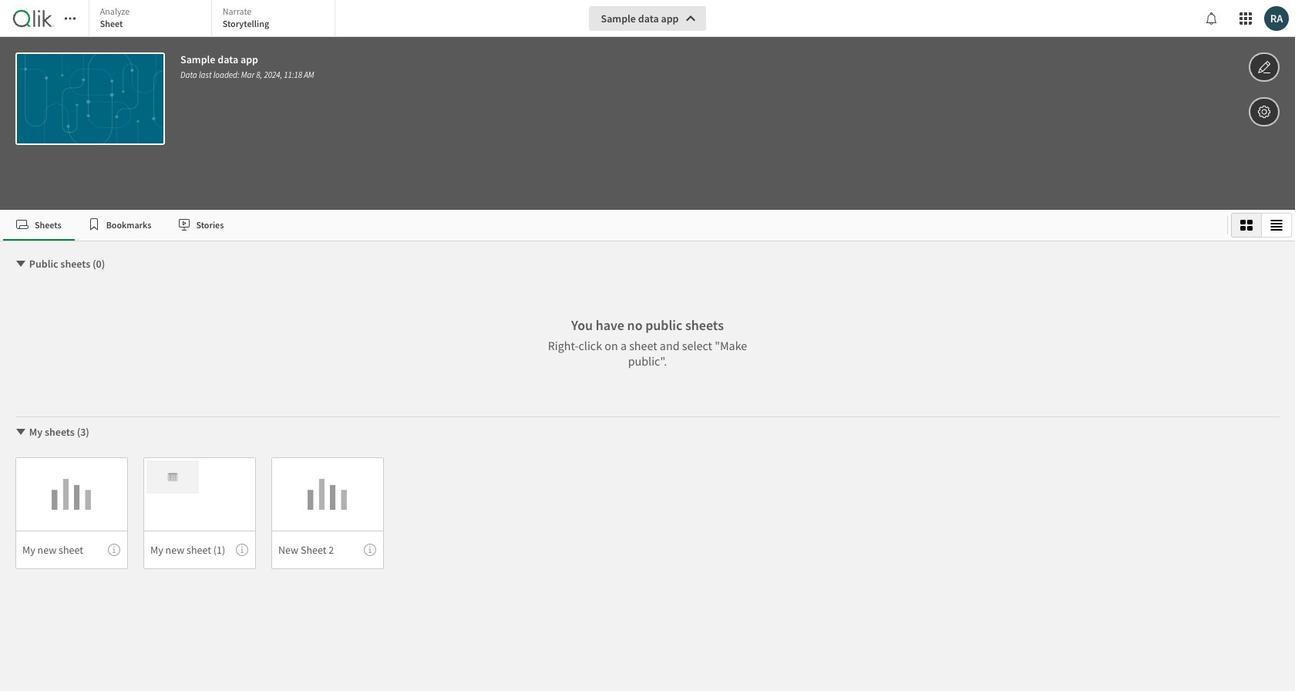 Task type: locate. For each thing, give the bounding box(es) containing it.
2 tooltip from the left
[[236, 544, 248, 556]]

0 vertical spatial collapse image
[[15, 258, 27, 270]]

tab list
[[89, 0, 339, 39], [3, 210, 1222, 241]]

grid view image
[[1241, 219, 1254, 231]]

2 menu item from the left
[[143, 531, 256, 569]]

new sheet 2 sheet is selected. press the spacebar or enter key to open new sheet 2 sheet. use the right and left arrow keys to navigate. element
[[272, 457, 384, 569]]

tooltip inside my new sheet (1) sheet is selected. press the spacebar or enter key to open my new sheet (1) sheet. use the right and left arrow keys to navigate. element
[[236, 544, 248, 556]]

group
[[1232, 213, 1293, 238]]

3 tooltip from the left
[[364, 544, 376, 556]]

edit image
[[1258, 58, 1272, 76]]

0 horizontal spatial menu item
[[15, 531, 128, 569]]

3 menu item from the left
[[272, 531, 384, 569]]

my new sheet (1) sheet is selected. press the spacebar or enter key to open my new sheet (1) sheet. use the right and left arrow keys to navigate. element
[[143, 457, 256, 569]]

menu item
[[15, 531, 128, 569], [143, 531, 256, 569], [272, 531, 384, 569]]

tooltip inside "my new sheet sheet is selected. press the spacebar or enter key to open my new sheet sheet. use the right and left arrow keys to navigate." element
[[108, 544, 120, 556]]

tooltip for my new sheet (1) sheet is selected. press the spacebar or enter key to open my new sheet (1) sheet. use the right and left arrow keys to navigate. element on the bottom left
[[236, 544, 248, 556]]

tooltip for new sheet 2 sheet is selected. press the spacebar or enter key to open new sheet 2 sheet. use the right and left arrow keys to navigate. element
[[364, 544, 376, 556]]

collapse image
[[15, 258, 27, 270], [15, 426, 27, 438]]

0 horizontal spatial tooltip
[[108, 544, 120, 556]]

app options image
[[1258, 103, 1272, 121]]

application
[[0, 0, 1296, 691]]

1 tooltip from the left
[[108, 544, 120, 556]]

tooltip
[[108, 544, 120, 556], [236, 544, 248, 556], [364, 544, 376, 556]]

1 menu item from the left
[[15, 531, 128, 569]]

2 horizontal spatial menu item
[[272, 531, 384, 569]]

list view image
[[1271, 219, 1284, 231]]

2 horizontal spatial tooltip
[[364, 544, 376, 556]]

1 vertical spatial collapse image
[[15, 426, 27, 438]]

tooltip inside new sheet 2 sheet is selected. press the spacebar or enter key to open new sheet 2 sheet. use the right and left arrow keys to navigate. element
[[364, 544, 376, 556]]

1 horizontal spatial menu item
[[143, 531, 256, 569]]

menu item for my new sheet (1) sheet is selected. press the spacebar or enter key to open my new sheet (1) sheet. use the right and left arrow keys to navigate. element on the bottom left
[[143, 531, 256, 569]]

toolbar
[[0, 0, 1296, 210]]

1 horizontal spatial tooltip
[[236, 544, 248, 556]]

1 vertical spatial tab list
[[3, 210, 1222, 241]]



Task type: describe. For each thing, give the bounding box(es) containing it.
1 collapse image from the top
[[15, 258, 27, 270]]

2 collapse image from the top
[[15, 426, 27, 438]]

tooltip for "my new sheet sheet is selected. press the spacebar or enter key to open my new sheet sheet. use the right and left arrow keys to navigate." element
[[108, 544, 120, 556]]

menu item for new sheet 2 sheet is selected. press the spacebar or enter key to open new sheet 2 sheet. use the right and left arrow keys to navigate. element
[[272, 531, 384, 569]]

my new sheet sheet is selected. press the spacebar or enter key to open my new sheet sheet. use the right and left arrow keys to navigate. element
[[15, 457, 128, 569]]

menu item for "my new sheet sheet is selected. press the spacebar or enter key to open my new sheet sheet. use the right and left arrow keys to navigate." element
[[15, 531, 128, 569]]

0 vertical spatial tab list
[[89, 0, 339, 39]]



Task type: vqa. For each thing, say whether or not it's contained in the screenshot.
My new sheet sheet is selected. Press the Spacebar or Enter key to open My new sheet sheet. Use the right and left arrow keys to navigate. element tooltip
yes



